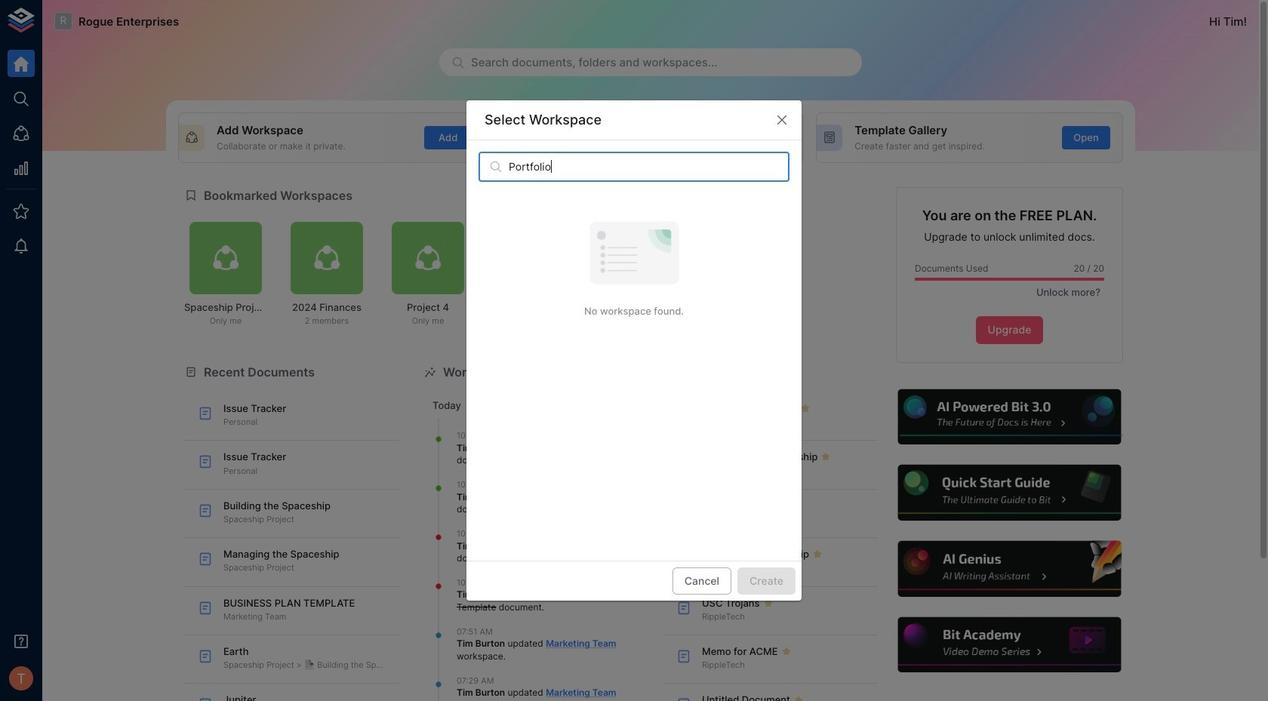 Task type: locate. For each thing, give the bounding box(es) containing it.
4 help image from the top
[[896, 615, 1123, 675]]

dialog
[[467, 100, 802, 601]]

2 help image from the top
[[896, 463, 1123, 523]]

3 help image from the top
[[896, 539, 1123, 599]]

1 help image from the top
[[896, 387, 1123, 447]]

Search Workspaces... text field
[[509, 152, 790, 182]]

help image
[[896, 387, 1123, 447], [896, 463, 1123, 523], [896, 539, 1123, 599], [896, 615, 1123, 675]]



Task type: vqa. For each thing, say whether or not it's contained in the screenshot.
'Settings' icon
no



